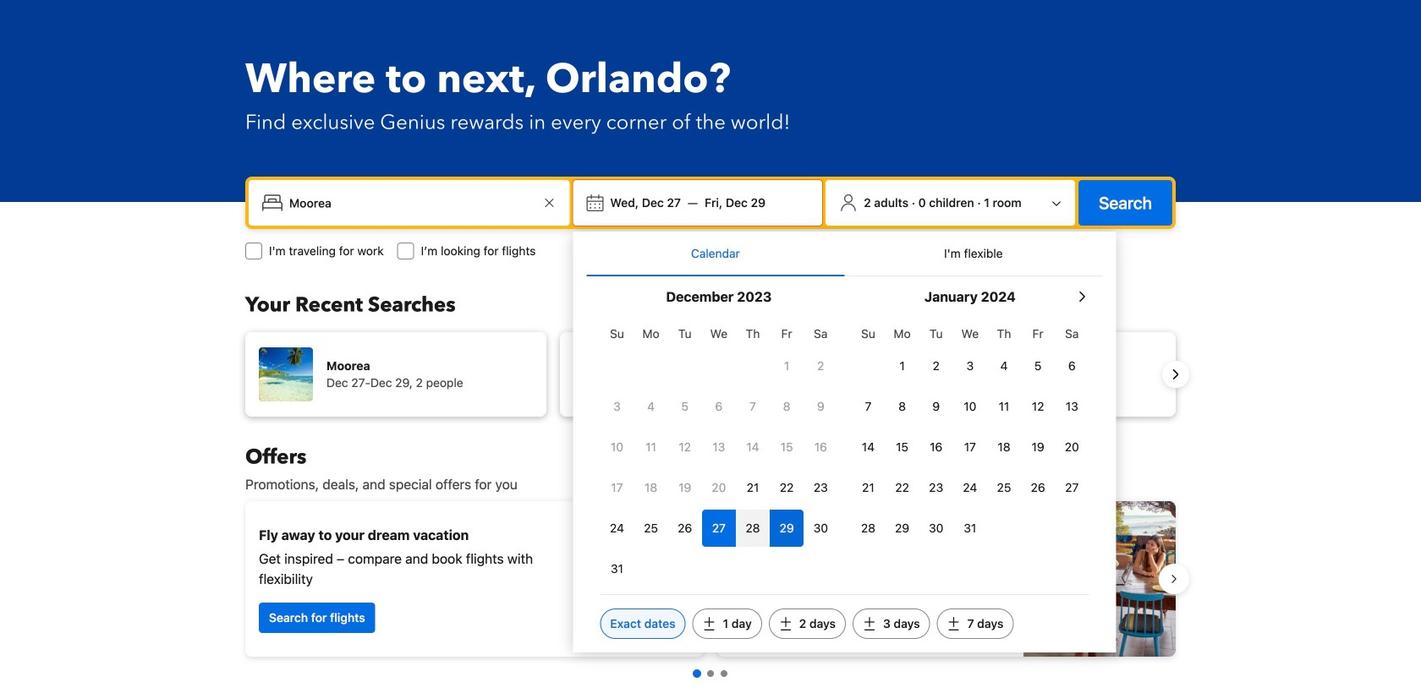 Task type: describe. For each thing, give the bounding box(es) containing it.
1 cell from the left
[[702, 507, 736, 547]]

5 January 2024 checkbox
[[1021, 348, 1055, 385]]

16 January 2024 checkbox
[[919, 429, 953, 466]]

22 January 2024 checkbox
[[885, 469, 919, 507]]

5 December 2023 checkbox
[[668, 388, 702, 426]]

11 December 2023 checkbox
[[634, 429, 668, 466]]

30 January 2024 checkbox
[[919, 510, 953, 547]]

10 January 2024 checkbox
[[953, 388, 987, 426]]

17 December 2023 checkbox
[[600, 469, 634, 507]]

11 January 2024 checkbox
[[987, 388, 1021, 426]]

16 December 2023 checkbox
[[804, 429, 838, 466]]

2 December 2023 checkbox
[[804, 348, 838, 385]]

4 January 2024 checkbox
[[987, 348, 1021, 385]]

9 December 2023 checkbox
[[804, 388, 838, 426]]

12 January 2024 checkbox
[[1021, 388, 1055, 426]]

19 January 2024 checkbox
[[1021, 429, 1055, 466]]

23 December 2023 checkbox
[[804, 469, 838, 507]]

24 December 2023 checkbox
[[600, 510, 634, 547]]

25 January 2024 checkbox
[[987, 469, 1021, 507]]

6 December 2023 checkbox
[[702, 388, 736, 426]]

Where are you going? field
[[283, 188, 539, 218]]

28 January 2024 checkbox
[[851, 510, 885, 547]]

27 December 2023 checkbox
[[702, 510, 736, 547]]

18 January 2024 checkbox
[[987, 429, 1021, 466]]

25 December 2023 checkbox
[[634, 510, 668, 547]]

26 December 2023 checkbox
[[668, 510, 702, 547]]

21 December 2023 checkbox
[[736, 469, 770, 507]]

fly away to your dream vacation image
[[572, 520, 690, 639]]

1 December 2023 checkbox
[[770, 348, 804, 385]]

24 January 2024 checkbox
[[953, 469, 987, 507]]

20 December 2023 checkbox
[[702, 469, 736, 507]]

take your longest vacation yet image
[[1024, 502, 1176, 657]]

1 region from the top
[[232, 326, 1189, 424]]

31 December 2023 checkbox
[[600, 551, 634, 588]]

30 December 2023 checkbox
[[804, 510, 838, 547]]

15 January 2024 checkbox
[[885, 429, 919, 466]]

1 January 2024 checkbox
[[885, 348, 919, 385]]

3 cell from the left
[[770, 507, 804, 547]]



Task type: locate. For each thing, give the bounding box(es) containing it.
progress bar
[[693, 670, 728, 678]]

23 January 2024 checkbox
[[919, 469, 953, 507]]

27 January 2024 checkbox
[[1055, 469, 1089, 507]]

next image
[[1166, 365, 1186, 385]]

13 December 2023 checkbox
[[702, 429, 736, 466]]

cell
[[702, 507, 736, 547], [736, 507, 770, 547], [770, 507, 804, 547]]

7 January 2024 checkbox
[[851, 388, 885, 426]]

19 December 2023 checkbox
[[668, 469, 702, 507]]

1 grid from the left
[[600, 317, 838, 588]]

12 December 2023 checkbox
[[668, 429, 702, 466]]

1 horizontal spatial grid
[[851, 317, 1089, 547]]

17 January 2024 checkbox
[[953, 429, 987, 466]]

2 grid from the left
[[851, 317, 1089, 547]]

tab list
[[587, 232, 1103, 277]]

26 January 2024 checkbox
[[1021, 469, 1055, 507]]

2 cell from the left
[[736, 507, 770, 547]]

region
[[232, 326, 1189, 424], [232, 495, 1189, 664]]

3 January 2024 checkbox
[[953, 348, 987, 385]]

2 region from the top
[[232, 495, 1189, 664]]

14 January 2024 checkbox
[[851, 429, 885, 466]]

22 December 2023 checkbox
[[770, 469, 804, 507]]

31 January 2024 checkbox
[[953, 510, 987, 547]]

9 January 2024 checkbox
[[919, 388, 953, 426]]

20 January 2024 checkbox
[[1055, 429, 1089, 466]]

6 January 2024 checkbox
[[1055, 348, 1089, 385]]

29 December 2023 checkbox
[[770, 510, 804, 547]]

0 vertical spatial region
[[232, 326, 1189, 424]]

21 January 2024 checkbox
[[851, 469, 885, 507]]

15 December 2023 checkbox
[[770, 429, 804, 466]]

18 December 2023 checkbox
[[634, 469, 668, 507]]

3 December 2023 checkbox
[[600, 388, 634, 426]]

14 December 2023 checkbox
[[736, 429, 770, 466]]

10 December 2023 checkbox
[[600, 429, 634, 466]]

8 January 2024 checkbox
[[885, 388, 919, 426]]

29 January 2024 checkbox
[[885, 510, 919, 547]]

13 January 2024 checkbox
[[1055, 388, 1089, 426]]

28 December 2023 checkbox
[[736, 510, 770, 547]]

2 January 2024 checkbox
[[919, 348, 953, 385]]

8 December 2023 checkbox
[[770, 388, 804, 426]]

0 horizontal spatial grid
[[600, 317, 838, 588]]

grid
[[600, 317, 838, 588], [851, 317, 1089, 547]]

7 December 2023 checkbox
[[736, 388, 770, 426]]

1 vertical spatial region
[[232, 495, 1189, 664]]

4 December 2023 checkbox
[[634, 388, 668, 426]]



Task type: vqa. For each thing, say whether or not it's contained in the screenshot.
rentals
no



